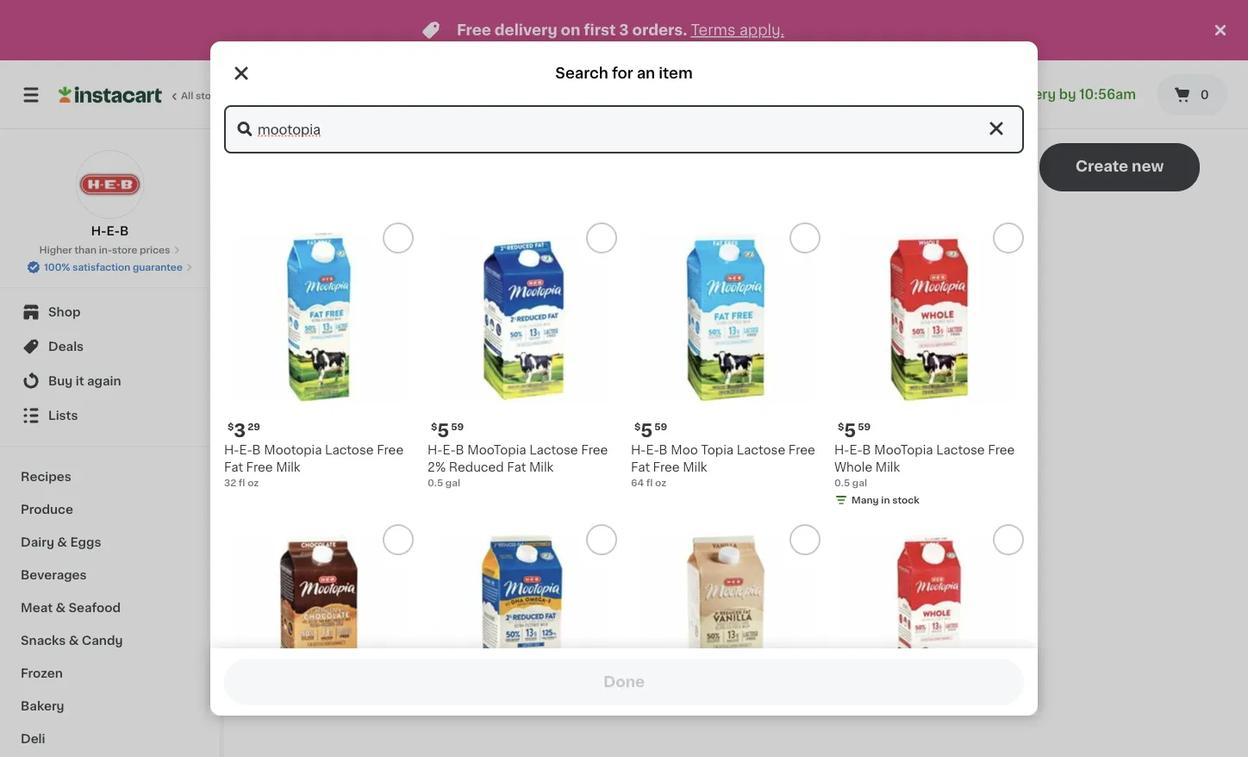 Task type: locate. For each thing, give the bounding box(es) containing it.
mootopia inside h-e-b mootopia lactose free whole milk 0.5 gal
[[875, 444, 934, 456]]

lactose inside h-e-b mootopia lactose free whole milk 0.5 gal
[[937, 444, 985, 456]]

b inside h-e-b mootopia lactose free fat free milk 32 fl oz
[[252, 444, 261, 456]]

in
[[882, 495, 890, 505]]

3 inside 'product' group
[[234, 421, 246, 439]]

0 horizontal spatial fl
[[239, 478, 245, 488]]

& inside 'meat & seafood' link
[[56, 602, 66, 614]]

1 horizontal spatial 5
[[641, 421, 653, 439]]

fat up 32
[[224, 461, 243, 473]]

1 milk from the left
[[276, 461, 301, 473]]

1 5 from the left
[[438, 421, 450, 439]]

e- for h-e-b moo topia lactose free fat free milk 64 fl oz
[[646, 444, 659, 456]]

5 for h-e-b mootopia lactose free 2% reduced fat milk
[[438, 421, 450, 439]]

b inside h-e-b mootopia lactose free whole milk 0.5 gal
[[863, 444, 872, 456]]

1 horizontal spatial mootopia
[[875, 444, 934, 456]]

1 vertical spatial create
[[691, 475, 743, 489]]

h- up whole
[[835, 444, 850, 456]]

e-
[[107, 225, 120, 237], [239, 444, 252, 456], [443, 444, 456, 456], [646, 444, 659, 456], [850, 444, 863, 456]]

2 fl from the left
[[647, 478, 653, 488]]

recipes
[[21, 471, 71, 483]]

Search H-E-B... field
[[224, 105, 1024, 154]]

bakery
[[21, 700, 64, 712]]

service type group
[[656, 78, 841, 112]]

$ for h-e-b mootopia lactose free whole milk
[[838, 422, 845, 432]]

59 for moo
[[655, 422, 668, 432]]

e- inside h-e-b mootopia lactose free whole milk 0.5 gal
[[850, 444, 863, 456]]

1 gal from the left
[[446, 478, 461, 488]]

deals
[[48, 341, 84, 353]]

2 mootopia from the left
[[875, 444, 934, 456]]

0 vertical spatial lists
[[48, 410, 78, 422]]

h- down $ 3 29 at the left
[[224, 444, 239, 456]]

b inside h-e-b mootopia lactose free 2% reduced fat milk 0.5 gal
[[456, 444, 465, 456]]

fl
[[239, 478, 245, 488], [647, 478, 653, 488]]

e- up higher than in-store prices link
[[107, 225, 120, 237]]

fl right 32
[[239, 478, 245, 488]]

0 vertical spatial create
[[1076, 159, 1129, 174]]

create a list link
[[691, 473, 782, 492]]

h- inside h-e-b moo topia lactose free fat free milk 64 fl oz
[[631, 444, 646, 456]]

& inside dairy & eggs link
[[57, 536, 67, 548]]

snacks
[[21, 635, 66, 647]]

0 horizontal spatial 0.5
[[428, 478, 443, 488]]

e- left you
[[646, 444, 659, 456]]

shop link
[[10, 295, 210, 329]]

b inside h-e-b moo topia lactose free fat free milk 64 fl oz
[[659, 444, 668, 456]]

2 lactose from the left
[[530, 444, 578, 456]]

e- inside h-e-b mootopia lactose free fat free milk 32 fl oz
[[239, 444, 252, 456]]

1 horizontal spatial lists
[[631, 437, 660, 449]]

0 horizontal spatial create
[[691, 475, 743, 489]]

& left eggs
[[57, 536, 67, 548]]

lactose inside h-e-b mootopia lactose free 2% reduced fat milk 0.5 gal
[[530, 444, 578, 456]]

$ left 29
[[228, 422, 234, 432]]

4 milk from the left
[[876, 461, 901, 473]]

create down topia
[[691, 475, 743, 489]]

milk right the reduced
[[529, 461, 554, 473]]

1 vertical spatial 3
[[234, 421, 246, 439]]

fat up 64 at the bottom
[[631, 461, 650, 473]]

0 horizontal spatial 5
[[438, 421, 450, 439]]

1 vertical spatial lists
[[631, 437, 660, 449]]

it
[[76, 375, 84, 387]]

lists down buy
[[48, 410, 78, 422]]

mootopia up the reduced
[[468, 444, 527, 456]]

create left new
[[1076, 159, 1129, 174]]

$ for h-e-b mootopia lactose free fat free milk
[[228, 422, 234, 432]]

lactose inside h-e-b mootopia lactose free fat free milk 32 fl oz
[[325, 444, 374, 456]]

59 up whole
[[858, 422, 871, 432]]

lactose
[[325, 444, 374, 456], [530, 444, 578, 456], [737, 444, 786, 456], [937, 444, 985, 456]]

$ up here.
[[838, 422, 845, 432]]

here.
[[811, 437, 842, 449]]

instacart logo image
[[59, 85, 162, 105]]

0 horizontal spatial fat
[[224, 461, 243, 473]]

$
[[228, 422, 234, 432], [431, 422, 438, 432], [635, 422, 641, 432], [838, 422, 845, 432]]

64
[[631, 478, 644, 488]]

59 up you
[[655, 422, 668, 432]]

bakery link
[[10, 690, 210, 723]]

lists left you
[[631, 437, 660, 449]]

h- for h-e-b mootopia lactose free whole milk 0.5 gal
[[835, 444, 850, 456]]

1 horizontal spatial oz
[[655, 478, 667, 488]]

h-e-b mootopia lactose free whole milk 0.5 gal
[[835, 444, 1015, 488]]

1 horizontal spatial fat
[[507, 461, 526, 473]]

$ 5 59 up whole
[[838, 421, 871, 439]]

oz right 32
[[248, 478, 259, 488]]

higher
[[39, 245, 72, 255]]

dialog
[[210, 41, 1038, 757]]

78741 button
[[862, 71, 965, 119]]

mootopia inside h-e-b mootopia lactose free 2% reduced fat milk 0.5 gal
[[468, 444, 527, 456]]

milk
[[276, 461, 301, 473], [529, 461, 554, 473], [683, 461, 708, 473], [876, 461, 901, 473]]

59
[[451, 422, 464, 432], [655, 422, 668, 432], [858, 422, 871, 432]]

1 vertical spatial &
[[56, 602, 66, 614]]

will
[[731, 437, 750, 449]]

whole
[[835, 461, 873, 473]]

$ up 64 at the bottom
[[635, 422, 641, 432]]

b up store
[[120, 225, 129, 237]]

0 horizontal spatial gal
[[446, 478, 461, 488]]

0 horizontal spatial mootopia
[[468, 444, 527, 456]]

e- down $ 3 29 at the left
[[239, 444, 252, 456]]

2 5 from the left
[[641, 421, 653, 439]]

1 fl from the left
[[239, 478, 245, 488]]

h-e-b mootopia lactose free 2% reduced fat milk 0.5 gal
[[428, 444, 608, 488]]

b left moo
[[659, 444, 668, 456]]

search
[[556, 66, 609, 81]]

b for h-e-b mootopia lactose free fat free milk 32 fl oz
[[252, 444, 261, 456]]

& left 'candy'
[[69, 635, 79, 647]]

3
[[619, 23, 629, 38], [234, 421, 246, 439]]

frozen
[[21, 667, 63, 680]]

h- for h-e-b
[[91, 225, 107, 237]]

create new
[[1076, 159, 1164, 174]]

& right meat
[[56, 602, 66, 614]]

$ 5 59
[[431, 421, 464, 439], [635, 421, 668, 439], [838, 421, 871, 439]]

2 oz from the left
[[655, 478, 667, 488]]

$ inside $ 3 29
[[228, 422, 234, 432]]

h- inside h-e-b mootopia lactose free whole milk 0.5 gal
[[835, 444, 850, 456]]

beverages
[[21, 569, 87, 581]]

item
[[659, 66, 693, 81]]

fat right the reduced
[[507, 461, 526, 473]]

mootopia
[[264, 444, 322, 456]]

e- up whole
[[850, 444, 863, 456]]

product group containing 3
[[224, 222, 414, 490]]

oz right 64 at the bottom
[[655, 478, 667, 488]]

2 $ 5 59 from the left
[[635, 421, 668, 439]]

frozen link
[[10, 657, 210, 690]]

all stores link
[[59, 71, 228, 119]]

h- up higher than in-store prices
[[91, 225, 107, 237]]

3 lactose from the left
[[737, 444, 786, 456]]

3 $ from the left
[[635, 422, 641, 432]]

lists you create will be saved here.
[[631, 437, 842, 449]]

& for snacks
[[69, 635, 79, 647]]

0 horizontal spatial lists
[[48, 410, 78, 422]]

b for h-e-b moo topia lactose free fat free milk 64 fl oz
[[659, 444, 668, 456]]

lactose for milk
[[325, 444, 374, 456]]

5 up 2%
[[438, 421, 450, 439]]

milk down moo
[[683, 461, 708, 473]]

dairy & eggs
[[21, 536, 101, 548]]

2 59 from the left
[[655, 422, 668, 432]]

3 fat from the left
[[631, 461, 650, 473]]

1 horizontal spatial 3
[[619, 23, 629, 38]]

0 horizontal spatial 59
[[451, 422, 464, 432]]

0 horizontal spatial $ 5 59
[[431, 421, 464, 439]]

0.5 down 2%
[[428, 478, 443, 488]]

$ up 2%
[[431, 422, 438, 432]]

3 milk from the left
[[683, 461, 708, 473]]

b up the reduced
[[456, 444, 465, 456]]

1 horizontal spatial create
[[1076, 159, 1129, 174]]

for
[[612, 66, 633, 81]]

1 59 from the left
[[451, 422, 464, 432]]

2 horizontal spatial $ 5 59
[[838, 421, 871, 439]]

mootopia
[[468, 444, 527, 456], [875, 444, 934, 456]]

milk down mootopia
[[276, 461, 301, 473]]

limited time offer region
[[0, 0, 1211, 60]]

h-e-b moo topia lactose free fat free milk 64 fl oz
[[631, 444, 816, 488]]

first
[[584, 23, 616, 38]]

$ 5 59 up 2%
[[431, 421, 464, 439]]

h- up 2%
[[428, 444, 443, 456]]

None search field
[[247, 71, 633, 119], [224, 105, 1024, 154], [247, 71, 633, 119]]

100% satisfaction guarantee
[[44, 263, 183, 272]]

delivery left by
[[1001, 88, 1056, 101]]

delivery for delivery by 10:56am
[[1001, 88, 1056, 101]]

3 right "first"
[[619, 23, 629, 38]]

gal
[[446, 478, 461, 488], [853, 478, 868, 488]]

mootopia up stock
[[875, 444, 934, 456]]

3 5 from the left
[[845, 421, 857, 439]]

2 horizontal spatial 59
[[858, 422, 871, 432]]

free inside h-e-b mootopia lactose free 2% reduced fat milk 0.5 gal
[[581, 444, 608, 456]]

e- up 2%
[[443, 444, 456, 456]]

lists
[[48, 410, 78, 422], [631, 437, 660, 449]]

h- inside h-e-b mootopia lactose free fat free milk 32 fl oz
[[224, 444, 239, 456]]

e- inside h-e-b mootopia lactose free 2% reduced fat milk 0.5 gal
[[443, 444, 456, 456]]

1 horizontal spatial fl
[[647, 478, 653, 488]]

oz
[[248, 478, 259, 488], [655, 478, 667, 488]]

5 left you
[[641, 421, 653, 439]]

stock
[[893, 495, 920, 505]]

5
[[438, 421, 450, 439], [641, 421, 653, 439], [845, 421, 857, 439]]

h- for h-e-b moo topia lactose free fat free milk 64 fl oz
[[631, 444, 646, 456]]

gal down whole
[[853, 478, 868, 488]]

2 vertical spatial &
[[69, 635, 79, 647]]

buy it again link
[[10, 364, 210, 398]]

b down 29
[[252, 444, 261, 456]]

2 fat from the left
[[507, 461, 526, 473]]

1 lactose from the left
[[325, 444, 374, 456]]

$ 5 59 for mootopia
[[431, 421, 464, 439]]

4 lactose from the left
[[937, 444, 985, 456]]

snacks & candy link
[[10, 624, 210, 657]]

3 59 from the left
[[858, 422, 871, 432]]

1 horizontal spatial $ 5 59
[[635, 421, 668, 439]]

0.5 inside h-e-b mootopia lactose free whole milk 0.5 gal
[[835, 478, 850, 488]]

apply.
[[740, 23, 785, 38]]

shop
[[48, 306, 81, 318]]

product group
[[224, 222, 414, 490], [428, 222, 617, 490], [631, 222, 821, 490], [835, 222, 1024, 511], [224, 524, 414, 757], [428, 524, 617, 757], [631, 524, 821, 757], [835, 524, 1024, 757]]

2 horizontal spatial fat
[[631, 461, 650, 473]]

an
[[637, 66, 656, 81]]

1 fat from the left
[[224, 461, 243, 473]]

fl right 64 at the bottom
[[647, 478, 653, 488]]

59 up the reduced
[[451, 422, 464, 432]]

0 horizontal spatial 3
[[234, 421, 246, 439]]

lactose for fat
[[530, 444, 578, 456]]

e- inside h-e-b moo topia lactose free fat free milk 64 fl oz
[[646, 444, 659, 456]]

3 left 29
[[234, 421, 246, 439]]

0 vertical spatial 3
[[619, 23, 629, 38]]

0.5
[[428, 478, 443, 488], [835, 478, 850, 488]]

milk inside h-e-b moo topia lactose free fat free milk 64 fl oz
[[683, 461, 708, 473]]

5 right here.
[[845, 421, 857, 439]]

free
[[457, 23, 491, 38], [377, 444, 404, 456], [581, 444, 608, 456], [789, 444, 816, 456], [988, 444, 1015, 456], [246, 461, 273, 473], [653, 461, 680, 473]]

than
[[75, 245, 97, 255]]

delivery down item
[[671, 89, 723, 101]]

gal down 2%
[[446, 478, 461, 488]]

lists for lists
[[48, 410, 78, 422]]

1 0.5 from the left
[[428, 478, 443, 488]]

2 gal from the left
[[853, 478, 868, 488]]

1 horizontal spatial 0.5
[[835, 478, 850, 488]]

0 horizontal spatial delivery
[[671, 89, 723, 101]]

2 0.5 from the left
[[835, 478, 850, 488]]

0 vertical spatial &
[[57, 536, 67, 548]]

0 horizontal spatial oz
[[248, 478, 259, 488]]

1 $ 5 59 from the left
[[431, 421, 464, 439]]

1 $ from the left
[[228, 422, 234, 432]]

milk up in at the right
[[876, 461, 901, 473]]

b up whole
[[863, 444, 872, 456]]

h- up 64 at the bottom
[[631, 444, 646, 456]]

2 horizontal spatial 5
[[845, 421, 857, 439]]

&
[[57, 536, 67, 548], [56, 602, 66, 614], [69, 635, 79, 647]]

$ 5 59 for moo
[[635, 421, 668, 439]]

meat & seafood
[[21, 602, 121, 614]]

e- for h-e-b mootopia lactose free fat free milk 32 fl oz
[[239, 444, 252, 456]]

buy it again
[[48, 375, 121, 387]]

& inside snacks & candy link
[[69, 635, 79, 647]]

$ 5 59 up 64 at the bottom
[[635, 421, 668, 439]]

1 horizontal spatial gal
[[853, 478, 868, 488]]

create inside 'button'
[[1076, 159, 1129, 174]]

h- inside h-e-b mootopia lactose free 2% reduced fat milk 0.5 gal
[[428, 444, 443, 456]]

4 $ from the left
[[838, 422, 845, 432]]

2 milk from the left
[[529, 461, 554, 473]]

1 horizontal spatial delivery
[[1001, 88, 1056, 101]]

1 mootopia from the left
[[468, 444, 527, 456]]

10:56am
[[1080, 88, 1137, 101]]

1 horizontal spatial 59
[[655, 422, 668, 432]]

h-e-b logo image
[[75, 150, 144, 219]]

3 inside limited time offer "region"
[[619, 23, 629, 38]]

5 for h-e-b mootopia lactose free whole milk
[[845, 421, 857, 439]]

terms apply. link
[[691, 23, 785, 38]]

be
[[753, 437, 769, 449]]

delivery by 10:56am link
[[973, 85, 1137, 105]]

delivery inside 'button'
[[671, 89, 723, 101]]

b for h-e-b mootopia lactose free 2% reduced fat milk 0.5 gal
[[456, 444, 465, 456]]

1 oz from the left
[[248, 478, 259, 488]]

2 $ from the left
[[431, 422, 438, 432]]

dairy & eggs link
[[10, 526, 210, 559]]

delivery
[[1001, 88, 1056, 101], [671, 89, 723, 101]]

0.5 down whole
[[835, 478, 850, 488]]



Task type: vqa. For each thing, say whether or not it's contained in the screenshot.
left The Sound
no



Task type: describe. For each thing, give the bounding box(es) containing it.
satisfaction
[[73, 263, 130, 272]]

dialog containing 3
[[210, 41, 1038, 757]]

2%
[[428, 461, 446, 473]]

100% satisfaction guarantee button
[[27, 257, 193, 274]]

e- for h-e-b mootopia lactose free whole milk 0.5 gal
[[850, 444, 863, 456]]

a
[[746, 475, 755, 489]]

topia
[[701, 444, 734, 456]]

100%
[[44, 263, 70, 272]]

$ for h-e-b moo topia lactose free fat free milk
[[635, 422, 641, 432]]

5 for h-e-b moo topia lactose free fat free milk
[[641, 421, 653, 439]]

snacks & candy
[[21, 635, 123, 647]]

e- for h-e-b
[[107, 225, 120, 237]]

seafood
[[69, 602, 121, 614]]

stores
[[196, 91, 227, 100]]

dairy
[[21, 536, 54, 548]]

gal inside h-e-b mootopia lactose free whole milk 0.5 gal
[[853, 478, 868, 488]]

deli
[[21, 733, 45, 745]]

mootopia for milk
[[875, 444, 934, 456]]

by
[[1060, 88, 1077, 101]]

h-e-b mootopia lactose free fat free milk 32 fl oz
[[224, 444, 404, 488]]

you
[[663, 437, 686, 449]]

recipes link
[[10, 461, 210, 493]]

h-e-b
[[91, 225, 129, 237]]

e- for h-e-b mootopia lactose free 2% reduced fat milk 0.5 gal
[[443, 444, 456, 456]]

buy
[[48, 375, 73, 387]]

fat inside h-e-b mootopia lactose free 2% reduced fat milk 0.5 gal
[[507, 461, 526, 473]]

0.5 inside h-e-b mootopia lactose free 2% reduced fat milk 0.5 gal
[[428, 478, 443, 488]]

oz inside h-e-b moo topia lactose free fat free milk 64 fl oz
[[655, 478, 667, 488]]

meat & seafood link
[[10, 592, 210, 624]]

new
[[1132, 159, 1164, 174]]

many in stock
[[852, 495, 920, 505]]

3 $ 5 59 from the left
[[838, 421, 871, 439]]

store
[[112, 245, 137, 255]]

create a list
[[691, 475, 782, 489]]

milk inside h-e-b mootopia lactose free whole milk 0.5 gal
[[876, 461, 901, 473]]

meat
[[21, 602, 53, 614]]

lactose for 0.5
[[937, 444, 985, 456]]

lactose inside h-e-b moo topia lactose free fat free milk 64 fl oz
[[737, 444, 786, 456]]

higher than in-store prices link
[[39, 243, 181, 257]]

free inside h-e-b mootopia lactose free whole milk 0.5 gal
[[988, 444, 1015, 456]]

$ 3 29
[[228, 421, 260, 439]]

create new button
[[1040, 143, 1200, 191]]

candy
[[82, 635, 123, 647]]

all stores
[[181, 91, 227, 100]]

milk inside h-e-b mootopia lactose free fat free milk 32 fl oz
[[276, 461, 301, 473]]

delivery by 10:56am
[[1001, 88, 1137, 101]]

create
[[689, 437, 728, 449]]

59 for mootopia
[[451, 422, 464, 432]]

delivery button
[[656, 78, 739, 112]]

reduced
[[449, 461, 504, 473]]

saved
[[772, 437, 808, 449]]

prices
[[140, 245, 170, 255]]

orders.
[[633, 23, 688, 38]]

b for h-e-b mootopia lactose free whole milk 0.5 gal
[[863, 444, 872, 456]]

fat inside h-e-b mootopia lactose free fat free milk 32 fl oz
[[224, 461, 243, 473]]

eggs
[[70, 536, 101, 548]]

h-e-b link
[[75, 150, 144, 240]]

free delivery on first 3 orders. terms apply.
[[457, 23, 785, 38]]

gal inside h-e-b mootopia lactose free 2% reduced fat milk 0.5 gal
[[446, 478, 461, 488]]

produce link
[[10, 493, 210, 526]]

beverages link
[[10, 559, 210, 592]]

fl inside h-e-b moo topia lactose free fat free milk 64 fl oz
[[647, 478, 653, 488]]

32
[[224, 478, 236, 488]]

lists link
[[10, 398, 210, 433]]

search for an item
[[556, 66, 693, 81]]

& for dairy
[[57, 536, 67, 548]]

free inside limited time offer "region"
[[457, 23, 491, 38]]

deli link
[[10, 723, 210, 755]]

29
[[248, 422, 260, 432]]

list
[[759, 475, 782, 489]]

guarantee
[[133, 263, 183, 272]]

& for meat
[[56, 602, 66, 614]]

moo
[[671, 444, 698, 456]]

h- for h-e-b mootopia lactose free 2% reduced fat milk 0.5 gal
[[428, 444, 443, 456]]

delivery for delivery
[[671, 89, 723, 101]]

on
[[561, 23, 581, 38]]

fl inside h-e-b mootopia lactose free fat free milk 32 fl oz
[[239, 478, 245, 488]]

higher than in-store prices
[[39, 245, 170, 255]]

oz inside h-e-b mootopia lactose free fat free milk 32 fl oz
[[248, 478, 259, 488]]

create for create new
[[1076, 159, 1129, 174]]

deals link
[[10, 329, 210, 364]]

b for h-e-b
[[120, 225, 129, 237]]

lists for lists you create will be saved here.
[[631, 437, 660, 449]]

milk inside h-e-b mootopia lactose free 2% reduced fat milk 0.5 gal
[[529, 461, 554, 473]]

0
[[1201, 89, 1210, 101]]

in-
[[99, 245, 112, 255]]

all
[[181, 91, 193, 100]]

0 button
[[1157, 74, 1228, 116]]

78741
[[889, 88, 926, 101]]

fat inside h-e-b moo topia lactose free fat free milk 64 fl oz
[[631, 461, 650, 473]]

many
[[852, 495, 879, 505]]

$ for h-e-b mootopia lactose free 2% reduced fat milk
[[431, 422, 438, 432]]

h- for h-e-b mootopia lactose free fat free milk 32 fl oz
[[224, 444, 239, 456]]

delivery
[[495, 23, 558, 38]]

create for create a list
[[691, 475, 743, 489]]

none search field search h-e-b...
[[224, 105, 1024, 154]]

mootopia for reduced
[[468, 444, 527, 456]]



